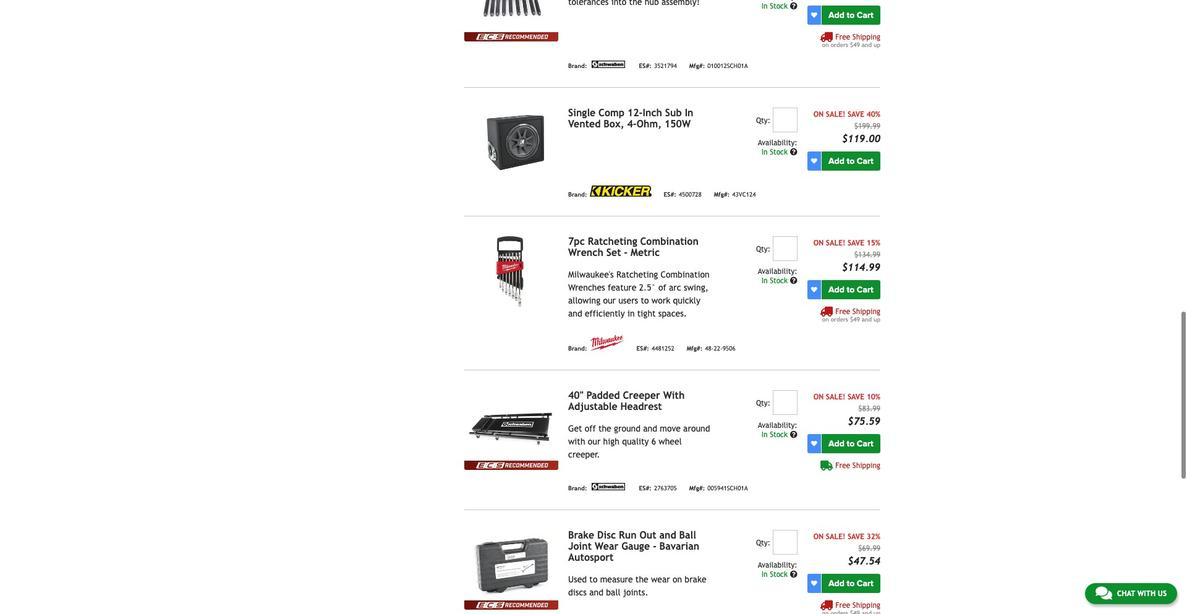Task type: vqa. For each thing, say whether or not it's contained in the screenshot.
first SALE! from the top of the page
yes



Task type: describe. For each thing, give the bounding box(es) containing it.
es#2763705 - 005941sch01a - 40" padded creeper with adjustable headrest  - get off the ground and move around with our high quality 6 wheel creeper. - schwaben - audi bmw volkswagen mercedes benz mini porsche image
[[465, 390, 559, 461]]

ecs tuning recommends this product. image for brake disc run out and ball joint wear gauge - bavarian autosport
[[465, 601, 559, 610]]

add to cart for $75.59
[[829, 439, 874, 449]]

4481252
[[652, 345, 675, 352]]

mfg#: for mfg#: 010012sch01a
[[690, 62, 705, 69]]

chat with us
[[1118, 590, 1167, 598]]

out
[[640, 529, 657, 541]]

metric
[[631, 247, 660, 259]]

add to cart for $47.54
[[829, 578, 874, 589]]

2 $49 from the top
[[851, 316, 860, 323]]

1 free shipping on orders $49 and up from the top
[[823, 33, 881, 48]]

bavarian
[[660, 541, 700, 552]]

quality
[[622, 437, 649, 447]]

run
[[619, 529, 637, 541]]

discs
[[569, 588, 587, 598]]

ball
[[680, 529, 697, 541]]

spaces.
[[659, 309, 687, 319]]

$119.00
[[843, 133, 881, 145]]

quickly
[[673, 296, 701, 306]]

$69.99
[[859, 544, 881, 553]]

7pc
[[569, 236, 585, 247]]

mfg#: 005941sch01a
[[690, 485, 748, 492]]

our inside "milwaukee's ratcheting combination wrenches feature 2.5° of arc swing, allowing our users to work quickly and efficiently in tight spaces."
[[603, 296, 616, 306]]

on for $119.00
[[814, 110, 824, 119]]

single comp 12-inch sub in vented box, 4-ohm, 150w link
[[569, 107, 694, 130]]

150w
[[665, 118, 691, 130]]

allowing
[[569, 296, 601, 306]]

4 question circle image from the top
[[790, 571, 798, 578]]

single comp 12-inch sub in vented box, 4-ohm, 150w
[[569, 107, 694, 130]]

add to cart button for $114.99
[[822, 280, 881, 299]]

es#: for es#: 4481252
[[637, 345, 650, 352]]

cart for $75.59
[[857, 439, 874, 449]]

question circle image
[[790, 148, 798, 156]]

brand: for es#: 3521794
[[569, 62, 587, 69]]

es#: 3521794
[[639, 62, 677, 69]]

milwaukee's
[[569, 270, 614, 280]]

1 vertical spatial on
[[823, 316, 829, 323]]

40"
[[569, 390, 584, 401]]

add to wish list image for $47.54
[[812, 581, 818, 587]]

005941sch01a
[[708, 485, 748, 492]]

7pc ratcheting combination wrench set - metric link
[[569, 236, 699, 259]]

3 shipping from the top
[[853, 461, 881, 470]]

$47.54
[[848, 555, 881, 567]]

$199.99
[[855, 122, 881, 130]]

in
[[628, 309, 635, 319]]

add for $75.59
[[829, 439, 845, 449]]

swing,
[[684, 283, 709, 293]]

cart for $119.00
[[857, 156, 874, 166]]

1 free shipping from the top
[[836, 461, 881, 470]]

add to cart for $114.99
[[829, 285, 874, 295]]

ratcheting for set
[[588, 236, 638, 247]]

get off the ground and move around with our high quality 6 wheel creeper.
[[569, 424, 711, 460]]

4 free from the top
[[836, 601, 851, 610]]

chat
[[1118, 590, 1136, 598]]

4500728
[[679, 191, 702, 198]]

es#4481252 - 48-22-9506 - 7pc ratcheting combination wrench set - metric - milwaukee's ratcheting combination wrenches feature 2.5 of arc swing, allowing our users to work quickly and efficiently in tight spaces. - milwaukee - audi volkswagen mercedes benz mini porsche image
[[465, 236, 559, 307]]

5 in stock from the top
[[762, 570, 790, 579]]

ohm,
[[637, 118, 662, 130]]

milwaukee's ratcheting combination wrenches feature 2.5° of arc swing, allowing our users to work quickly and efficiently in tight spaces.
[[569, 270, 710, 319]]

1 in stock from the top
[[762, 2, 790, 10]]

48-
[[705, 345, 714, 352]]

1 cart from the top
[[857, 10, 874, 20]]

with inside get off the ground and move around with our high quality 6 wheel creeper.
[[569, 437, 586, 447]]

es#3673954 - b8800118 - brake disc run out and ball joint wear gauge - bavarian autosport - used to measure the wear on brake discs and ball joints. - bav auto tools - audi bmw volkswagen mercedes benz mini porsche image
[[465, 530, 559, 601]]

12-
[[628, 107, 643, 119]]

headrest
[[621, 401, 662, 413]]

comp
[[599, 107, 625, 119]]

used
[[569, 575, 587, 585]]

es#: for es#: 2763705
[[639, 485, 652, 492]]

sale! for $75.59
[[826, 393, 846, 401]]

in for fourth question circle icon from the bottom of the page
[[762, 2, 768, 10]]

1 add to wish list image from the top
[[812, 12, 818, 18]]

9506
[[723, 345, 736, 352]]

in for 3rd question circle icon
[[762, 431, 768, 439]]

schwaben - corporate logo image for es#: 2763705
[[590, 483, 627, 491]]

cart for $47.54
[[857, 578, 874, 589]]

es#: for es#: 3521794
[[639, 62, 652, 69]]

brake disc run out and ball joint wear gauge - bavarian autosport link
[[569, 529, 700, 564]]

and inside used to measure the wear on brake discs and ball joints.
[[590, 588, 604, 598]]

gauge
[[622, 541, 650, 552]]

on for $47.54
[[814, 533, 824, 541]]

3 in stock from the top
[[762, 276, 790, 285]]

4 in stock from the top
[[762, 431, 790, 439]]

in inside single comp 12-inch sub in vented box, 4-ohm, 150w
[[685, 107, 694, 119]]

2 orders from the top
[[831, 316, 849, 323]]

inch
[[643, 107, 663, 119]]

ground
[[614, 424, 641, 434]]

2 shipping from the top
[[853, 307, 881, 316]]

1 add to cart from the top
[[829, 10, 874, 20]]

ratcheting for feature
[[617, 270, 658, 280]]

3 free from the top
[[836, 461, 851, 470]]

our inside get off the ground and move around with our high quality 6 wheel creeper.
[[588, 437, 601, 447]]

$83.99
[[859, 405, 881, 413]]

32%
[[867, 533, 881, 541]]

wear
[[651, 575, 670, 585]]

and inside get off the ground and move around with our high quality 6 wheel creeper.
[[644, 424, 658, 434]]

arc
[[669, 283, 682, 293]]

off
[[585, 424, 596, 434]]

wrenches
[[569, 283, 606, 293]]

brake
[[685, 575, 707, 585]]

brand: for es#: 4481252
[[569, 345, 587, 352]]

22-
[[714, 345, 723, 352]]

vented
[[569, 118, 601, 130]]

disc
[[598, 529, 616, 541]]

add to cart for $119.00
[[829, 156, 874, 166]]

users
[[619, 296, 639, 306]]

wear
[[595, 541, 619, 552]]

feature
[[608, 283, 637, 293]]

5 stock from the top
[[770, 570, 788, 579]]

to inside "milwaukee's ratcheting combination wrenches feature 2.5° of arc swing, allowing our users to work quickly and efficiently in tight spaces."
[[641, 296, 649, 306]]

add for $119.00
[[829, 156, 845, 166]]

adjustable
[[569, 401, 618, 413]]

4 stock from the top
[[770, 431, 788, 439]]

autosport
[[569, 552, 614, 564]]

brake
[[569, 529, 595, 541]]

1 orders from the top
[[831, 41, 849, 48]]

qty: for third question circle icon from the bottom of the page
[[757, 245, 771, 254]]

to inside used to measure the wear on brake discs and ball joints.
[[590, 575, 598, 585]]

2 in stock from the top
[[762, 148, 790, 156]]

in for first question circle icon from the bottom of the page
[[762, 570, 768, 579]]

save for $47.54
[[848, 533, 865, 541]]

1 free from the top
[[836, 33, 851, 41]]

joints.
[[624, 588, 649, 598]]

add to wish list image for $119.00
[[812, 158, 818, 164]]

on for $114.99
[[814, 239, 824, 247]]

sub
[[666, 107, 682, 119]]

on for $75.59
[[814, 393, 824, 401]]

mfg#: 010012sch01a
[[690, 62, 748, 69]]

1 add from the top
[[829, 10, 845, 20]]

$75.59
[[848, 416, 881, 427]]

tight
[[638, 309, 656, 319]]

ball
[[606, 588, 621, 598]]

joint
[[569, 541, 592, 552]]

milwaukee - corporate logo image
[[590, 335, 625, 351]]

work
[[652, 296, 671, 306]]

sale! for $114.99
[[826, 239, 846, 247]]



Task type: locate. For each thing, give the bounding box(es) containing it.
on inside on sale!                         save 40% $199.99 $119.00
[[814, 110, 824, 119]]

6
[[652, 437, 656, 447]]

availability: for first question circle icon from the bottom of the page
[[758, 561, 798, 570]]

1 $49 from the top
[[851, 41, 860, 48]]

1 horizontal spatial the
[[636, 575, 649, 585]]

save for $114.99
[[848, 239, 865, 247]]

orders
[[831, 41, 849, 48], [831, 316, 849, 323]]

2 cart from the top
[[857, 156, 874, 166]]

2 schwaben - corporate logo image from the top
[[590, 483, 627, 491]]

add for $47.54
[[829, 578, 845, 589]]

es#: left 3521794 at the top right of the page
[[639, 62, 652, 69]]

es#: 4500728
[[664, 191, 702, 198]]

cart
[[857, 10, 874, 20], [857, 156, 874, 166], [857, 285, 874, 295], [857, 439, 874, 449], [857, 578, 874, 589]]

box,
[[604, 118, 625, 130]]

add to wish list image for $114.99
[[812, 287, 818, 293]]

1 vertical spatial ratcheting
[[617, 270, 658, 280]]

free shipping on orders $49 and up
[[823, 33, 881, 48], [823, 307, 881, 323]]

1 vertical spatial add to wish list image
[[812, 581, 818, 587]]

1 ecs tuning recommends this product. image from the top
[[465, 32, 559, 41]]

3 add to cart button from the top
[[822, 280, 881, 299]]

2 vertical spatial ecs tuning recommends this product. image
[[465, 601, 559, 610]]

0 vertical spatial the
[[599, 424, 612, 434]]

4 on from the top
[[814, 533, 824, 541]]

0 vertical spatial on
[[823, 41, 829, 48]]

the
[[599, 424, 612, 434], [636, 575, 649, 585]]

3 add from the top
[[829, 285, 845, 295]]

1 vertical spatial add to wish list image
[[812, 287, 818, 293]]

1 vertical spatial our
[[588, 437, 601, 447]]

1 on from the top
[[814, 110, 824, 119]]

3 add to cart from the top
[[829, 285, 874, 295]]

1 add to cart button from the top
[[822, 5, 881, 25]]

on inside used to measure the wear on brake discs and ball joints.
[[673, 575, 682, 585]]

None number field
[[773, 108, 798, 132], [773, 236, 798, 261], [773, 390, 798, 415], [773, 530, 798, 555], [773, 108, 798, 132], [773, 236, 798, 261], [773, 390, 798, 415], [773, 530, 798, 555]]

qty: for question circle image
[[757, 116, 771, 125]]

2 question circle image from the top
[[790, 277, 798, 285]]

2 free shipping from the top
[[836, 601, 881, 610]]

0 vertical spatial ecs tuning recommends this product. image
[[465, 32, 559, 41]]

2 on from the top
[[814, 239, 824, 247]]

mfg#: left 48- in the right of the page
[[687, 345, 703, 352]]

save inside on sale!                         save 10% $83.99 $75.59
[[848, 393, 865, 401]]

mfg#: for mfg#: 43vc124
[[714, 191, 730, 198]]

2 free shipping on orders $49 and up from the top
[[823, 307, 881, 323]]

on inside on sale!                         save 10% $83.99 $75.59
[[814, 393, 824, 401]]

2.5°
[[639, 283, 656, 293]]

save up $134.99
[[848, 239, 865, 247]]

0 vertical spatial add to wish list image
[[812, 12, 818, 18]]

43vc124
[[733, 191, 756, 198]]

us
[[1159, 590, 1167, 598]]

0 vertical spatial schwaben - corporate logo image
[[590, 61, 627, 68]]

high
[[604, 437, 620, 447]]

add
[[829, 10, 845, 20], [829, 156, 845, 166], [829, 285, 845, 295], [829, 439, 845, 449], [829, 578, 845, 589]]

4-
[[628, 118, 637, 130]]

save
[[848, 110, 865, 119], [848, 239, 865, 247], [848, 393, 865, 401], [848, 533, 865, 541]]

set
[[607, 247, 621, 259]]

es#: left 4500728
[[664, 191, 677, 198]]

sale! inside on sale!                         save 15% $134.99 $114.99
[[826, 239, 846, 247]]

add to cart button for $47.54
[[822, 574, 881, 593]]

mfg#:
[[690, 62, 705, 69], [714, 191, 730, 198], [687, 345, 703, 352], [690, 485, 705, 492]]

brake disc run out and ball joint wear gauge - bavarian autosport
[[569, 529, 700, 564]]

es#: for es#: 4500728
[[664, 191, 677, 198]]

0 vertical spatial up
[[874, 41, 881, 48]]

0 vertical spatial our
[[603, 296, 616, 306]]

the inside get off the ground and move around with our high quality 6 wheel creeper.
[[599, 424, 612, 434]]

ratcheting
[[588, 236, 638, 247], [617, 270, 658, 280]]

sale! up the $114.99
[[826, 239, 846, 247]]

save left 10%
[[848, 393, 865, 401]]

save for $119.00
[[848, 110, 865, 119]]

free shipping down $47.54
[[836, 601, 881, 610]]

4 qty: from the top
[[757, 539, 771, 547]]

3 save from the top
[[848, 393, 865, 401]]

on sale!                         save 40% $199.99 $119.00
[[814, 110, 881, 145]]

measure
[[600, 575, 633, 585]]

creeper.
[[569, 450, 601, 460]]

0 vertical spatial orders
[[831, 41, 849, 48]]

1 up from the top
[[874, 41, 881, 48]]

add for $114.99
[[829, 285, 845, 295]]

mfg#: 43vc124
[[714, 191, 756, 198]]

combination for of
[[661, 270, 710, 280]]

4 cart from the top
[[857, 439, 874, 449]]

combination for metric
[[641, 236, 699, 247]]

of
[[659, 283, 667, 293]]

2763705
[[654, 485, 677, 492]]

3 brand: from the top
[[569, 345, 587, 352]]

1 horizontal spatial with
[[1138, 590, 1156, 598]]

0 horizontal spatial with
[[569, 437, 586, 447]]

5 add to cart button from the top
[[822, 574, 881, 593]]

kicker - corporate logo image
[[590, 186, 652, 197]]

4 add from the top
[[829, 439, 845, 449]]

1 vertical spatial the
[[636, 575, 649, 585]]

2 vertical spatial on
[[673, 575, 682, 585]]

with down get
[[569, 437, 586, 447]]

mfg#: left the 005941sch01a
[[690, 485, 705, 492]]

0 vertical spatial free shipping
[[836, 461, 881, 470]]

1 horizontal spatial -
[[653, 541, 657, 552]]

cart for $114.99
[[857, 285, 874, 295]]

3 cart from the top
[[857, 285, 874, 295]]

sale! inside on sale!                         save 40% $199.99 $119.00
[[826, 110, 846, 119]]

- right 'set'
[[624, 247, 628, 259]]

es#: left 4481252
[[637, 345, 650, 352]]

4 save from the top
[[848, 533, 865, 541]]

brand: down creeper.
[[569, 485, 587, 492]]

1 vertical spatial combination
[[661, 270, 710, 280]]

sale! up the $119.00
[[826, 110, 846, 119]]

$134.99
[[855, 250, 881, 259]]

1 add to wish list image from the top
[[812, 158, 818, 164]]

in for question circle image
[[762, 148, 768, 156]]

used to measure the wear on brake discs and ball joints.
[[569, 575, 707, 598]]

sale! inside on sale!                         save 10% $83.99 $75.59
[[826, 393, 846, 401]]

2 add to wish list image from the top
[[812, 287, 818, 293]]

0 horizontal spatial the
[[599, 424, 612, 434]]

2 qty: from the top
[[757, 245, 771, 254]]

brand: up single
[[569, 62, 587, 69]]

2 brand: from the top
[[569, 191, 587, 198]]

4 brand: from the top
[[569, 485, 587, 492]]

-
[[624, 247, 628, 259], [653, 541, 657, 552]]

mfg#: for mfg#: 005941sch01a
[[690, 485, 705, 492]]

es#: 2763705
[[639, 485, 677, 492]]

add to wish list image down on sale!                         save 32% $69.99 $47.54
[[812, 581, 818, 587]]

2 add to cart from the top
[[829, 156, 874, 166]]

1 vertical spatial free shipping
[[836, 601, 881, 610]]

chat with us link
[[1086, 583, 1178, 604]]

ecs tuning recommends this product. image
[[465, 32, 559, 41], [465, 461, 559, 470], [465, 601, 559, 610]]

schwaben - corporate logo image
[[590, 61, 627, 68], [590, 483, 627, 491]]

0 vertical spatial free shipping on orders $49 and up
[[823, 33, 881, 48]]

1 availability: from the top
[[758, 139, 798, 147]]

our down off
[[588, 437, 601, 447]]

3 add to wish list image from the top
[[812, 441, 818, 447]]

1 stock from the top
[[770, 2, 788, 10]]

1 save from the top
[[848, 110, 865, 119]]

on inside on sale!                         save 32% $69.99 $47.54
[[814, 533, 824, 541]]

add to wish list image for $75.59
[[812, 441, 818, 447]]

combination
[[641, 236, 699, 247], [661, 270, 710, 280]]

up
[[874, 41, 881, 48], [874, 316, 881, 323]]

mfg#: 48-22-9506
[[687, 345, 736, 352]]

single
[[569, 107, 596, 119]]

1 question circle image from the top
[[790, 2, 798, 10]]

1 vertical spatial schwaben - corporate logo image
[[590, 483, 627, 491]]

the inside used to measure the wear on brake discs and ball joints.
[[636, 575, 649, 585]]

add to wish list image
[[812, 158, 818, 164], [812, 581, 818, 587]]

0 vertical spatial with
[[569, 437, 586, 447]]

with
[[664, 390, 685, 401]]

3 ecs tuning recommends this product. image from the top
[[465, 601, 559, 610]]

save inside on sale!                         save 40% $199.99 $119.00
[[848, 110, 865, 119]]

availability: for question circle image
[[758, 139, 798, 147]]

availability: for 3rd question circle icon
[[758, 421, 798, 430]]

10%
[[867, 393, 881, 401]]

3 stock from the top
[[770, 276, 788, 285]]

add to wish list image
[[812, 12, 818, 18], [812, 287, 818, 293], [812, 441, 818, 447]]

save inside on sale!                         save 15% $134.99 $114.99
[[848, 239, 865, 247]]

mfg#: left 43vc124
[[714, 191, 730, 198]]

add to cart button for $119.00
[[822, 151, 881, 171]]

creeper
[[623, 390, 661, 401]]

around
[[684, 424, 711, 434]]

1 sale! from the top
[[826, 110, 846, 119]]

3 question circle image from the top
[[790, 431, 798, 439]]

5 add from the top
[[829, 578, 845, 589]]

0 vertical spatial $49
[[851, 41, 860, 48]]

wheel
[[659, 437, 682, 447]]

1 vertical spatial orders
[[831, 316, 849, 323]]

1 shipping from the top
[[853, 33, 881, 41]]

es#: 4481252
[[637, 345, 675, 352]]

3 qty: from the top
[[757, 399, 771, 408]]

4 shipping from the top
[[853, 601, 881, 610]]

5 cart from the top
[[857, 578, 874, 589]]

on left 15%
[[814, 239, 824, 247]]

1 vertical spatial -
[[653, 541, 657, 552]]

0 vertical spatial add to wish list image
[[812, 158, 818, 164]]

get
[[569, 424, 583, 434]]

combination inside '7pc ratcheting combination wrench set - metric'
[[641, 236, 699, 247]]

on sale!                         save 15% $134.99 $114.99
[[814, 239, 881, 273]]

2 add from the top
[[829, 156, 845, 166]]

7pc ratcheting combination wrench set - metric
[[569, 236, 699, 259]]

1 schwaben - corporate logo image from the top
[[590, 61, 627, 68]]

wrench
[[569, 247, 604, 259]]

with left us
[[1138, 590, 1156, 598]]

save for $75.59
[[848, 393, 865, 401]]

es#4500728 - 43vc124 - single comp 12-inch sub in vented box, 4-ohm, 150w - kicker - audi bmw volkswagen image
[[465, 108, 559, 178]]

combination inside "milwaukee's ratcheting combination wrenches feature 2.5° of arc swing, allowing our users to work quickly and efficiently in tight spaces."
[[661, 270, 710, 280]]

2 availability: from the top
[[758, 267, 798, 276]]

2 stock from the top
[[770, 148, 788, 156]]

and inside brake disc run out and ball joint wear gauge - bavarian autosport
[[660, 529, 677, 541]]

on sale!                         save 10% $83.99 $75.59
[[814, 393, 881, 427]]

4 sale! from the top
[[826, 533, 846, 541]]

save up $199.99
[[848, 110, 865, 119]]

3521794
[[654, 62, 677, 69]]

in for third question circle icon from the bottom of the page
[[762, 276, 768, 285]]

1 vertical spatial $49
[[851, 316, 860, 323]]

efficiently
[[585, 309, 625, 319]]

the up the 'high'
[[599, 424, 612, 434]]

2 sale! from the top
[[826, 239, 846, 247]]

2 vertical spatial add to wish list image
[[812, 441, 818, 447]]

0 horizontal spatial our
[[588, 437, 601, 447]]

15%
[[867, 239, 881, 247]]

4 add to cart button from the top
[[822, 434, 881, 453]]

on left the "40%" on the right top
[[814, 110, 824, 119]]

3 availability: from the top
[[758, 421, 798, 430]]

add to cart button
[[822, 5, 881, 25], [822, 151, 881, 171], [822, 280, 881, 299], [822, 434, 881, 453], [822, 574, 881, 593]]

brand:
[[569, 62, 587, 69], [569, 191, 587, 198], [569, 345, 587, 352], [569, 485, 587, 492]]

1 vertical spatial with
[[1138, 590, 1156, 598]]

40" padded creeper with adjustable headrest
[[569, 390, 685, 413]]

brand: for es#: 2763705
[[569, 485, 587, 492]]

es#3521794 - 010012sch01a - axle installation tool kit - easily install axles with tight tolerances into the hub assembly! - schwaben - audi bmw volkswagen mercedes benz mini porsche image
[[465, 0, 559, 32]]

2 up from the top
[[874, 316, 881, 323]]

padded
[[587, 390, 620, 401]]

4 add to cart from the top
[[829, 439, 874, 449]]

on left 32%
[[814, 533, 824, 541]]

0 vertical spatial -
[[624, 247, 628, 259]]

2 add to cart button from the top
[[822, 151, 881, 171]]

on
[[823, 41, 829, 48], [823, 316, 829, 323], [673, 575, 682, 585]]

free
[[836, 33, 851, 41], [836, 307, 851, 316], [836, 461, 851, 470], [836, 601, 851, 610]]

sale! inside on sale!                         save 32% $69.99 $47.54
[[826, 533, 846, 541]]

mfg#: for mfg#: 48-22-9506
[[687, 345, 703, 352]]

sale! for $47.54
[[826, 533, 846, 541]]

qty:
[[757, 116, 771, 125], [757, 245, 771, 254], [757, 399, 771, 408], [757, 539, 771, 547]]

brand: left kicker - corporate logo
[[569, 191, 587, 198]]

2 add to wish list image from the top
[[812, 581, 818, 587]]

sale! left 32%
[[826, 533, 846, 541]]

free shipping down the "$75.59"
[[836, 461, 881, 470]]

ratcheting inside '7pc ratcheting combination wrench set - metric'
[[588, 236, 638, 247]]

0 vertical spatial combination
[[641, 236, 699, 247]]

qty: for 3rd question circle icon
[[757, 399, 771, 408]]

question circle image
[[790, 2, 798, 10], [790, 277, 798, 285], [790, 431, 798, 439], [790, 571, 798, 578]]

sale! left 10%
[[826, 393, 846, 401]]

- inside brake disc run out and ball joint wear gauge - bavarian autosport
[[653, 541, 657, 552]]

- right gauge
[[653, 541, 657, 552]]

mfg#: left 010012sch01a on the right top of the page
[[690, 62, 705, 69]]

4 availability: from the top
[[758, 561, 798, 570]]

ratcheting inside "milwaukee's ratcheting combination wrenches feature 2.5° of arc swing, allowing our users to work quickly and efficiently in tight spaces."
[[617, 270, 658, 280]]

sale!
[[826, 110, 846, 119], [826, 239, 846, 247], [826, 393, 846, 401], [826, 533, 846, 541]]

in stock
[[762, 2, 790, 10], [762, 148, 790, 156], [762, 276, 790, 285], [762, 431, 790, 439], [762, 570, 790, 579]]

free shipping
[[836, 461, 881, 470], [836, 601, 881, 610]]

010012sch01a
[[708, 62, 748, 69]]

availability: for third question circle icon from the bottom of the page
[[758, 267, 798, 276]]

2 save from the top
[[848, 239, 865, 247]]

on
[[814, 110, 824, 119], [814, 239, 824, 247], [814, 393, 824, 401], [814, 533, 824, 541]]

stock
[[770, 2, 788, 10], [770, 148, 788, 156], [770, 276, 788, 285], [770, 431, 788, 439], [770, 570, 788, 579]]

sale! for $119.00
[[826, 110, 846, 119]]

1 vertical spatial free shipping on orders $49 and up
[[823, 307, 881, 323]]

3 sale! from the top
[[826, 393, 846, 401]]

comments image
[[1096, 586, 1113, 601]]

on left 10%
[[814, 393, 824, 401]]

on inside on sale!                         save 15% $134.99 $114.99
[[814, 239, 824, 247]]

add to cart button for $75.59
[[822, 434, 881, 453]]

brand: for es#: 4500728
[[569, 191, 587, 198]]

in
[[762, 2, 768, 10], [685, 107, 694, 119], [762, 148, 768, 156], [762, 276, 768, 285], [762, 431, 768, 439], [762, 570, 768, 579]]

3 on from the top
[[814, 393, 824, 401]]

0 horizontal spatial -
[[624, 247, 628, 259]]

ecs tuning recommends this product. image for 40" padded creeper with adjustable headrest
[[465, 461, 559, 470]]

1 vertical spatial up
[[874, 316, 881, 323]]

2 ecs tuning recommends this product. image from the top
[[465, 461, 559, 470]]

save left 32%
[[848, 533, 865, 541]]

es#:
[[639, 62, 652, 69], [664, 191, 677, 198], [637, 345, 650, 352], [639, 485, 652, 492]]

on sale!                         save 32% $69.99 $47.54
[[814, 533, 881, 567]]

save inside on sale!                         save 32% $69.99 $47.54
[[848, 533, 865, 541]]

with
[[569, 437, 586, 447], [1138, 590, 1156, 598]]

$114.99
[[843, 262, 881, 273]]

schwaben - corporate logo image up comp
[[590, 61, 627, 68]]

schwaben - corporate logo image down creeper.
[[590, 483, 627, 491]]

1 brand: from the top
[[569, 62, 587, 69]]

our up efficiently
[[603, 296, 616, 306]]

brand: left milwaukee - corporate logo
[[569, 345, 587, 352]]

the up joints.
[[636, 575, 649, 585]]

0 vertical spatial ratcheting
[[588, 236, 638, 247]]

1 vertical spatial ecs tuning recommends this product. image
[[465, 461, 559, 470]]

add to wish list image down on sale!                         save 40% $199.99 $119.00
[[812, 158, 818, 164]]

5 add to cart from the top
[[829, 578, 874, 589]]

1 horizontal spatial our
[[603, 296, 616, 306]]

1 qty: from the top
[[757, 116, 771, 125]]

schwaben - corporate logo image for es#: 3521794
[[590, 61, 627, 68]]

and inside "milwaukee's ratcheting combination wrenches feature 2.5° of arc swing, allowing our users to work quickly and efficiently in tight spaces."
[[569, 309, 583, 319]]

es#: left 2763705
[[639, 485, 652, 492]]

- inside '7pc ratcheting combination wrench set - metric'
[[624, 247, 628, 259]]

qty: for first question circle icon from the bottom of the page
[[757, 539, 771, 547]]

2 free from the top
[[836, 307, 851, 316]]



